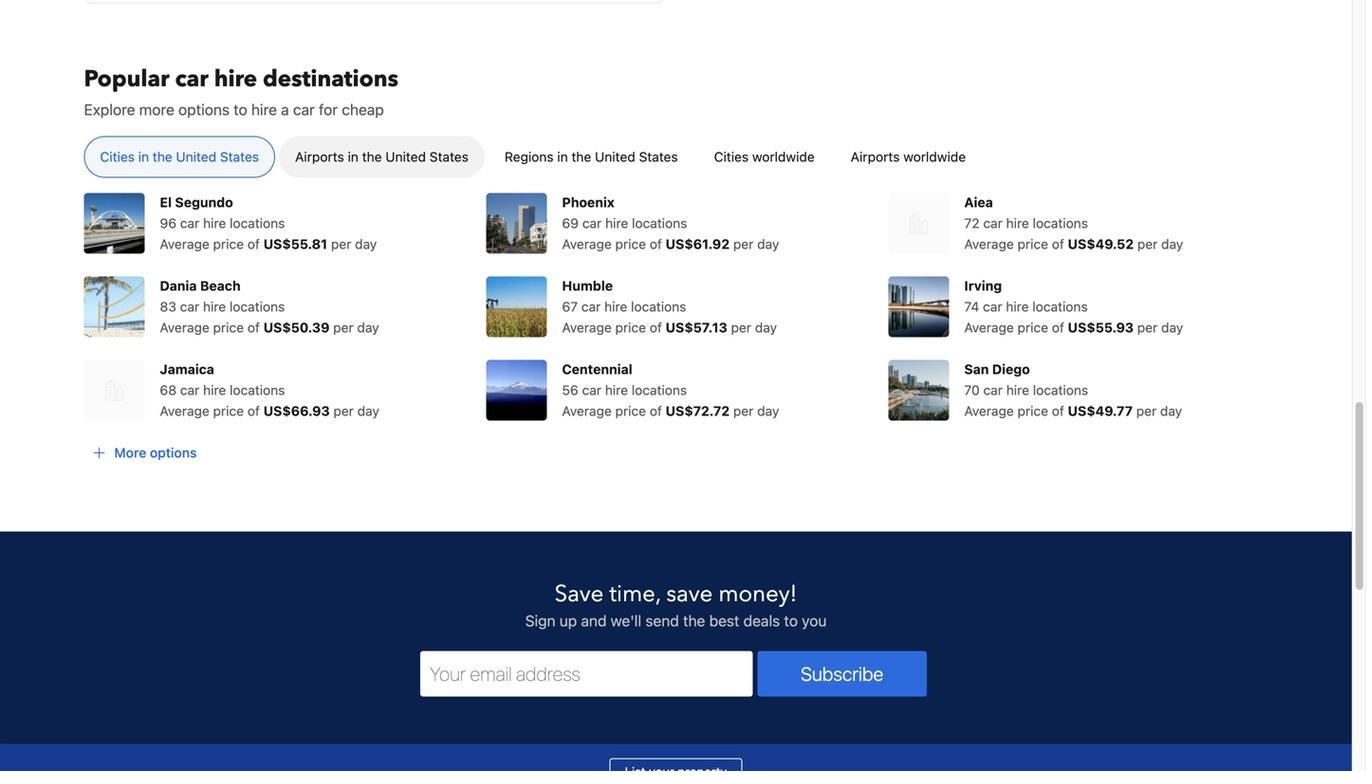 Task type: vqa. For each thing, say whether or not it's contained in the screenshot.


Task type: locate. For each thing, give the bounding box(es) containing it.
a
[[281, 100, 289, 118]]

1 vertical spatial to
[[784, 612, 798, 630]]

average for irving 74 car hire locations average price of us$55.93 per day
[[965, 320, 1014, 335]]

to
[[234, 100, 247, 118], [784, 612, 798, 630]]

price left us$61.92 at the top of page
[[616, 236, 646, 252]]

send
[[646, 612, 679, 630]]

0 horizontal spatial united
[[176, 149, 217, 164]]

the down 'save'
[[683, 612, 705, 630]]

locations inside "centennial 56 car hire locations average price of us$72.72 per day"
[[632, 382, 687, 398]]

in
[[138, 149, 149, 164], [348, 149, 359, 164], [557, 149, 568, 164]]

per right "us$55.93"
[[1138, 320, 1158, 335]]

dania
[[160, 278, 197, 294]]

average inside the jamaica 68 car hire locations average price of us$66.93 per day
[[160, 403, 210, 419]]

car right 70
[[984, 382, 1003, 398]]

cheap car hire in el segundo image
[[84, 193, 145, 254]]

average inside the humble 67 car hire locations average price of us$57.13 per day
[[562, 320, 612, 335]]

2 cities from the left
[[714, 149, 749, 164]]

options right more
[[178, 100, 230, 118]]

of for phoenix 69 car hire locations average price of us$61.92 per day
[[650, 236, 662, 252]]

price inside the jamaica 68 car hire locations average price of us$66.93 per day
[[213, 403, 244, 419]]

locations inside aiea 72 car hire locations average price of us$49.52 per day
[[1033, 215, 1088, 231]]

price down beach
[[213, 320, 244, 335]]

cities up phoenix 69 car hire locations average price of us$61.92 per day
[[714, 149, 749, 164]]

per inside aiea 72 car hire locations average price of us$49.52 per day
[[1138, 236, 1158, 252]]

1 horizontal spatial airports
[[851, 149, 900, 164]]

price
[[213, 236, 244, 252], [616, 236, 646, 252], [1018, 236, 1049, 252], [213, 320, 244, 335], [616, 320, 646, 335], [1018, 320, 1049, 335], [213, 403, 244, 419], [616, 403, 646, 419], [1018, 403, 1049, 419]]

day inside irving 74 car hire locations average price of us$55.93 per day
[[1162, 320, 1184, 335]]

diego
[[993, 361, 1030, 377]]

day right us$49.52
[[1162, 236, 1184, 252]]

average inside phoenix 69 car hire locations average price of us$61.92 per day
[[562, 236, 612, 252]]

per inside phoenix 69 car hire locations average price of us$61.92 per day
[[733, 236, 754, 252]]

we'll
[[611, 612, 642, 630]]

per for centennial 56 car hire locations average price of us$72.72 per day
[[733, 403, 754, 419]]

1 horizontal spatial in
[[348, 149, 359, 164]]

0 horizontal spatial to
[[234, 100, 247, 118]]

price down centennial
[[616, 403, 646, 419]]

car right 72
[[984, 215, 1003, 231]]

of inside the humble 67 car hire locations average price of us$57.13 per day
[[650, 320, 662, 335]]

the
[[153, 149, 172, 164], [362, 149, 382, 164], [572, 149, 592, 164], [683, 612, 705, 630]]

day for irving 74 car hire locations average price of us$55.93 per day
[[1162, 320, 1184, 335]]

of
[[248, 236, 260, 252], [650, 236, 662, 252], [1052, 236, 1065, 252], [248, 320, 260, 335], [650, 320, 662, 335], [1052, 320, 1065, 335], [248, 403, 260, 419], [650, 403, 662, 419], [1052, 403, 1065, 419]]

states for airports in the united states
[[430, 149, 469, 164]]

average down 56
[[562, 403, 612, 419]]

airports inside airports worldwide button
[[851, 149, 900, 164]]

time,
[[610, 579, 661, 610]]

to left a
[[234, 100, 247, 118]]

0 horizontal spatial cities
[[100, 149, 135, 164]]

hire inside phoenix 69 car hire locations average price of us$61.92 per day
[[605, 215, 628, 231]]

83
[[160, 299, 176, 314]]

tab list
[[69, 136, 1283, 179]]

hire inside aiea 72 car hire locations average price of us$49.52 per day
[[1007, 215, 1029, 231]]

airports
[[295, 149, 344, 164], [851, 149, 900, 164]]

united for regions
[[595, 149, 636, 164]]

average inside dania beach 83 car hire locations average price of us$50.39 per day
[[160, 320, 210, 335]]

day inside the el segundo 96 car hire locations average price of us$55.81 per day
[[355, 236, 377, 252]]

day inside the humble 67 car hire locations average price of us$57.13 per day
[[755, 320, 777, 335]]

of left us$49.52
[[1052, 236, 1065, 252]]

price inside aiea 72 car hire locations average price of us$49.52 per day
[[1018, 236, 1049, 252]]

day right us$55.81
[[355, 236, 377, 252]]

car right 67
[[582, 299, 601, 314]]

per right us$57.13 at the top of the page
[[731, 320, 752, 335]]

2 united from the left
[[386, 149, 426, 164]]

day
[[355, 236, 377, 252], [757, 236, 779, 252], [1162, 236, 1184, 252], [357, 320, 379, 335], [755, 320, 777, 335], [1162, 320, 1184, 335], [357, 403, 379, 419], [757, 403, 779, 419], [1161, 403, 1183, 419]]

day inside phoenix 69 car hire locations average price of us$61.92 per day
[[757, 236, 779, 252]]

per for irving 74 car hire locations average price of us$55.93 per day
[[1138, 320, 1158, 335]]

of left us$55.81
[[248, 236, 260, 252]]

states up segundo
[[220, 149, 259, 164]]

per right us$49.77
[[1137, 403, 1157, 419]]

options right 'more' at the left bottom of the page
[[150, 445, 197, 461]]

2 horizontal spatial states
[[639, 149, 678, 164]]

states for cities in the united states
[[220, 149, 259, 164]]

irving 74 car hire locations average price of us$55.93 per day
[[965, 278, 1184, 335]]

day right us$66.93
[[357, 403, 379, 419]]

average down 83
[[160, 320, 210, 335]]

day right us$50.39
[[357, 320, 379, 335]]

airports in the united states button
[[279, 136, 485, 178]]

in inside "button"
[[557, 149, 568, 164]]

70
[[965, 382, 980, 398]]

car right 83
[[180, 299, 199, 314]]

cities worldwide
[[714, 149, 815, 164]]

to inside popular car hire destinations explore more options to hire a car for cheap
[[234, 100, 247, 118]]

of for aiea 72 car hire locations average price of us$49.52 per day
[[1052, 236, 1065, 252]]

2 airports from the left
[[851, 149, 900, 164]]

centennial 56 car hire locations average price of us$72.72 per day
[[562, 361, 779, 419]]

of left us$50.39
[[248, 320, 260, 335]]

destinations
[[263, 63, 398, 95]]

of left us$66.93
[[248, 403, 260, 419]]

1 vertical spatial options
[[150, 445, 197, 461]]

price for phoenix 69 car hire locations average price of us$61.92 per day
[[616, 236, 646, 252]]

us$66.93
[[263, 403, 330, 419]]

locations up us$49.77
[[1033, 382, 1089, 398]]

the up the el
[[153, 149, 172, 164]]

price inside "centennial 56 car hire locations average price of us$72.72 per day"
[[616, 403, 646, 419]]

per inside "centennial 56 car hire locations average price of us$72.72 per day"
[[733, 403, 754, 419]]

locations inside phoenix 69 car hire locations average price of us$61.92 per day
[[632, 215, 687, 231]]

1 airports from the left
[[295, 149, 344, 164]]

options
[[178, 100, 230, 118], [150, 445, 197, 461]]

day for phoenix 69 car hire locations average price of us$61.92 per day
[[757, 236, 779, 252]]

price left us$49.52
[[1018, 236, 1049, 252]]

of left "us$55.93"
[[1052, 320, 1065, 335]]

the down "cheap"
[[362, 149, 382, 164]]

price down the 'diego'
[[1018, 403, 1049, 419]]

jamaica
[[160, 361, 214, 377]]

74
[[965, 299, 980, 314]]

2 worldwide from the left
[[904, 149, 966, 164]]

car right 96
[[180, 215, 200, 231]]

locations down beach
[[230, 299, 285, 314]]

per right us$61.92 at the top of page
[[733, 236, 754, 252]]

average down 96
[[160, 236, 210, 252]]

price inside irving 74 car hire locations average price of us$55.93 per day
[[1018, 320, 1049, 335]]

0 horizontal spatial worldwide
[[752, 149, 815, 164]]

in right regions
[[557, 149, 568, 164]]

3 united from the left
[[595, 149, 636, 164]]

price for irving 74 car hire locations average price of us$55.93 per day
[[1018, 320, 1049, 335]]

subscribe button
[[758, 651, 927, 697]]

us$55.93
[[1068, 320, 1134, 335]]

car down phoenix
[[582, 215, 602, 231]]

day inside the jamaica 68 car hire locations average price of us$66.93 per day
[[357, 403, 379, 419]]

worldwide inside button
[[904, 149, 966, 164]]

per right us$72.72 on the bottom of page
[[733, 403, 754, 419]]

best
[[709, 612, 740, 630]]

cities for cities worldwide
[[714, 149, 749, 164]]

per right us$66.93
[[333, 403, 354, 419]]

day right us$49.77
[[1161, 403, 1183, 419]]

day for centennial 56 car hire locations average price of us$72.72 per day
[[757, 403, 779, 419]]

save time, save money! sign up and we'll send the best deals to you
[[525, 579, 827, 630]]

airports up cheap car hire in aiea image
[[851, 149, 900, 164]]

locations for irving 74 car hire locations average price of us$55.93 per day
[[1033, 299, 1088, 314]]

of inside "centennial 56 car hire locations average price of us$72.72 per day"
[[650, 403, 662, 419]]

per inside irving 74 car hire locations average price of us$55.93 per day
[[1138, 320, 1158, 335]]

of inside phoenix 69 car hire locations average price of us$61.92 per day
[[650, 236, 662, 252]]

day right us$57.13 at the top of the page
[[755, 320, 777, 335]]

67
[[562, 299, 578, 314]]

locations up us$66.93
[[230, 382, 285, 398]]

locations inside the jamaica 68 car hire locations average price of us$66.93 per day
[[230, 382, 285, 398]]

of for irving 74 car hire locations average price of us$55.93 per day
[[1052, 320, 1065, 335]]

united for airports
[[386, 149, 426, 164]]

1 cities from the left
[[100, 149, 135, 164]]

car right 56
[[582, 382, 602, 398]]

price inside the humble 67 car hire locations average price of us$57.13 per day
[[616, 320, 646, 335]]

locations up us$57.13 at the top of the page
[[631, 299, 687, 314]]

locations inside dania beach 83 car hire locations average price of us$50.39 per day
[[230, 299, 285, 314]]

to inside save time, save money! sign up and we'll send the best deals to you
[[784, 612, 798, 630]]

1 horizontal spatial united
[[386, 149, 426, 164]]

0 vertical spatial to
[[234, 100, 247, 118]]

Your email address email field
[[420, 651, 753, 697]]

average inside "centennial 56 car hire locations average price of us$72.72 per day"
[[562, 403, 612, 419]]

cheap car hire in dania beach image
[[84, 276, 145, 337]]

car inside the el segundo 96 car hire locations average price of us$55.81 per day
[[180, 215, 200, 231]]

the inside "button"
[[572, 149, 592, 164]]

of inside irving 74 car hire locations average price of us$55.93 per day
[[1052, 320, 1065, 335]]

car inside dania beach 83 car hire locations average price of us$50.39 per day
[[180, 299, 199, 314]]

69
[[562, 215, 579, 231]]

car right 74
[[983, 299, 1003, 314]]

irving
[[965, 278, 1002, 294]]

hire
[[214, 63, 257, 95], [251, 100, 277, 118], [203, 215, 226, 231], [605, 215, 628, 231], [1007, 215, 1029, 231], [203, 299, 226, 314], [605, 299, 628, 314], [1006, 299, 1029, 314], [203, 382, 226, 398], [605, 382, 628, 398], [1007, 382, 1030, 398]]

locations up us$72.72 on the bottom of page
[[632, 382, 687, 398]]

average
[[160, 236, 210, 252], [562, 236, 612, 252], [965, 236, 1014, 252], [160, 320, 210, 335], [562, 320, 612, 335], [965, 320, 1014, 335], [160, 403, 210, 419], [562, 403, 612, 419], [965, 403, 1014, 419]]

states
[[220, 149, 259, 164], [430, 149, 469, 164], [639, 149, 678, 164]]

average down 74
[[965, 320, 1014, 335]]

states left regions
[[430, 149, 469, 164]]

united for cities
[[176, 149, 217, 164]]

car
[[175, 63, 209, 95], [293, 100, 315, 118], [180, 215, 200, 231], [582, 215, 602, 231], [984, 215, 1003, 231], [180, 299, 199, 314], [582, 299, 601, 314], [983, 299, 1003, 314], [180, 382, 200, 398], [582, 382, 602, 398], [984, 382, 1003, 398]]

price up beach
[[213, 236, 244, 252]]

price inside phoenix 69 car hire locations average price of us$61.92 per day
[[616, 236, 646, 252]]

3 states from the left
[[639, 149, 678, 164]]

states up phoenix 69 car hire locations average price of us$61.92 per day
[[639, 149, 678, 164]]

price up the 'diego'
[[1018, 320, 1049, 335]]

day right us$72.72 on the bottom of page
[[757, 403, 779, 419]]

of left us$49.77
[[1052, 403, 1065, 419]]

day right "us$55.93"
[[1162, 320, 1184, 335]]

of inside aiea 72 car hire locations average price of us$49.52 per day
[[1052, 236, 1065, 252]]

cities
[[100, 149, 135, 164], [714, 149, 749, 164]]

2 horizontal spatial united
[[595, 149, 636, 164]]

1 horizontal spatial cities
[[714, 149, 749, 164]]

price down the jamaica
[[213, 403, 244, 419]]

of inside the el segundo 96 car hire locations average price of us$55.81 per day
[[248, 236, 260, 252]]

price up centennial
[[616, 320, 646, 335]]

in down more
[[138, 149, 149, 164]]

per inside the jamaica 68 car hire locations average price of us$66.93 per day
[[333, 403, 354, 419]]

average down 70
[[965, 403, 1014, 419]]

1 united from the left
[[176, 149, 217, 164]]

worldwide inside button
[[752, 149, 815, 164]]

0 horizontal spatial states
[[220, 149, 259, 164]]

day inside "centennial 56 car hire locations average price of us$72.72 per day"
[[757, 403, 779, 419]]

cities down explore
[[100, 149, 135, 164]]

0 horizontal spatial airports
[[295, 149, 344, 164]]

tab list containing cities in the united states
[[69, 136, 1283, 179]]

average down the 69
[[562, 236, 612, 252]]

the for regions
[[572, 149, 592, 164]]

day inside aiea 72 car hire locations average price of us$49.52 per day
[[1162, 236, 1184, 252]]

price for humble 67 car hire locations average price of us$57.13 per day
[[616, 320, 646, 335]]

0 vertical spatial options
[[178, 100, 230, 118]]

humble 67 car hire locations average price of us$57.13 per day
[[562, 278, 777, 335]]

average for aiea 72 car hire locations average price of us$49.52 per day
[[965, 236, 1014, 252]]

per right us$55.81
[[331, 236, 351, 252]]

airports for airports in the united states
[[295, 149, 344, 164]]

locations up us$49.52
[[1033, 215, 1088, 231]]

in down "cheap"
[[348, 149, 359, 164]]

save
[[555, 579, 604, 610]]

phoenix
[[562, 194, 615, 210]]

the up phoenix
[[572, 149, 592, 164]]

us$72.72
[[666, 403, 730, 419]]

of left us$72.72 on the bottom of page
[[650, 403, 662, 419]]

price inside dania beach 83 car hire locations average price of us$50.39 per day
[[213, 320, 244, 335]]

day right us$61.92 at the top of page
[[757, 236, 779, 252]]

per right us$49.52
[[1138, 236, 1158, 252]]

airports inside airports in the united states button
[[295, 149, 344, 164]]

cities inside button
[[100, 149, 135, 164]]

per right us$50.39
[[333, 320, 354, 335]]

1 horizontal spatial worldwide
[[904, 149, 966, 164]]

car right a
[[293, 100, 315, 118]]

airports down for
[[295, 149, 344, 164]]

3 in from the left
[[557, 149, 568, 164]]

2 states from the left
[[430, 149, 469, 164]]

worldwide for cities worldwide
[[752, 149, 815, 164]]

hire inside san diego 70 car hire locations average price of us$49.77 per day
[[1007, 382, 1030, 398]]

0 horizontal spatial in
[[138, 149, 149, 164]]

to left you
[[784, 612, 798, 630]]

average inside irving 74 car hire locations average price of us$55.93 per day
[[965, 320, 1014, 335]]

average down 67
[[562, 320, 612, 335]]

us$49.77
[[1068, 403, 1133, 419]]

locations inside the humble 67 car hire locations average price of us$57.13 per day
[[631, 299, 687, 314]]

1 horizontal spatial states
[[430, 149, 469, 164]]

of left us$61.92 at the top of page
[[650, 236, 662, 252]]

average for jamaica 68 car hire locations average price of us$66.93 per day
[[160, 403, 210, 419]]

1 in from the left
[[138, 149, 149, 164]]

locations up us$61.92 at the top of page
[[632, 215, 687, 231]]

of for centennial 56 car hire locations average price of us$72.72 per day
[[650, 403, 662, 419]]

2 in from the left
[[348, 149, 359, 164]]

of left us$57.13 at the top of the page
[[650, 320, 662, 335]]

save time, save money! footer
[[0, 531, 1352, 772]]

average inside aiea 72 car hire locations average price of us$49.52 per day
[[965, 236, 1014, 252]]

us$61.92
[[666, 236, 730, 252]]

more options button
[[84, 436, 204, 470]]

cities inside button
[[714, 149, 749, 164]]

locations
[[230, 215, 285, 231], [632, 215, 687, 231], [1033, 215, 1088, 231], [230, 299, 285, 314], [631, 299, 687, 314], [1033, 299, 1088, 314], [230, 382, 285, 398], [632, 382, 687, 398], [1033, 382, 1089, 398]]

of for humble 67 car hire locations average price of us$57.13 per day
[[650, 320, 662, 335]]

locations up "us$55.93"
[[1033, 299, 1088, 314]]

cheap car hire in san diego image
[[889, 360, 949, 421]]

united inside "button"
[[595, 149, 636, 164]]

per inside san diego 70 car hire locations average price of us$49.77 per day
[[1137, 403, 1157, 419]]

72
[[965, 215, 980, 231]]

per for phoenix 69 car hire locations average price of us$61.92 per day
[[733, 236, 754, 252]]

average down 72
[[965, 236, 1014, 252]]

airports worldwide button
[[835, 136, 982, 178]]

car down the jamaica
[[180, 382, 200, 398]]

1 worldwide from the left
[[752, 149, 815, 164]]

locations up us$55.81
[[230, 215, 285, 231]]

locations inside irving 74 car hire locations average price of us$55.93 per day
[[1033, 299, 1088, 314]]

day for aiea 72 car hire locations average price of us$49.52 per day
[[1162, 236, 1184, 252]]

states inside "button"
[[639, 149, 678, 164]]

car inside the jamaica 68 car hire locations average price of us$66.93 per day
[[180, 382, 200, 398]]

day inside dania beach 83 car hire locations average price of us$50.39 per day
[[357, 320, 379, 335]]

average down '68'
[[160, 403, 210, 419]]

per inside the humble 67 car hire locations average price of us$57.13 per day
[[731, 320, 752, 335]]

1 horizontal spatial to
[[784, 612, 798, 630]]

2 horizontal spatial in
[[557, 149, 568, 164]]

per
[[331, 236, 351, 252], [733, 236, 754, 252], [1138, 236, 1158, 252], [333, 320, 354, 335], [731, 320, 752, 335], [1138, 320, 1158, 335], [333, 403, 354, 419], [733, 403, 754, 419], [1137, 403, 1157, 419]]

of inside the jamaica 68 car hire locations average price of us$66.93 per day
[[248, 403, 260, 419]]

worldwide
[[752, 149, 815, 164], [904, 149, 966, 164]]

united
[[176, 149, 217, 164], [386, 149, 426, 164], [595, 149, 636, 164]]

1 states from the left
[[220, 149, 259, 164]]



Task type: describe. For each thing, give the bounding box(es) containing it.
jamaica 68 car hire locations average price of us$66.93 per day
[[160, 361, 379, 419]]

car inside the humble 67 car hire locations average price of us$57.13 per day
[[582, 299, 601, 314]]

average inside the el segundo 96 car hire locations average price of us$55.81 per day
[[160, 236, 210, 252]]

us$49.52
[[1068, 236, 1134, 252]]

price for centennial 56 car hire locations average price of us$72.72 per day
[[616, 403, 646, 419]]

cities in the united states
[[100, 149, 259, 164]]

of inside dania beach 83 car hire locations average price of us$50.39 per day
[[248, 320, 260, 335]]

the for airports
[[362, 149, 382, 164]]

car inside phoenix 69 car hire locations average price of us$61.92 per day
[[582, 215, 602, 231]]

regions
[[505, 149, 554, 164]]

aiea 72 car hire locations average price of us$49.52 per day
[[965, 194, 1184, 252]]

cheap car hire in humble image
[[486, 276, 547, 337]]

us$50.39
[[263, 320, 330, 335]]

locations for phoenix 69 car hire locations average price of us$61.92 per day
[[632, 215, 687, 231]]

worldwide for airports worldwide
[[904, 149, 966, 164]]

more
[[139, 100, 174, 118]]

cheap car hire in jamaica image
[[84, 360, 145, 421]]

el segundo 96 car hire locations average price of us$55.81 per day
[[160, 194, 377, 252]]

of inside san diego 70 car hire locations average price of us$49.77 per day
[[1052, 403, 1065, 419]]

per for humble 67 car hire locations average price of us$57.13 per day
[[731, 320, 752, 335]]

of for jamaica 68 car hire locations average price of us$66.93 per day
[[248, 403, 260, 419]]

average for humble 67 car hire locations average price of us$57.13 per day
[[562, 320, 612, 335]]

locations for jamaica 68 car hire locations average price of us$66.93 per day
[[230, 382, 285, 398]]

average for centennial 56 car hire locations average price of us$72.72 per day
[[562, 403, 612, 419]]

car inside aiea 72 car hire locations average price of us$49.52 per day
[[984, 215, 1003, 231]]

price inside san diego 70 car hire locations average price of us$49.77 per day
[[1018, 403, 1049, 419]]

car inside "centennial 56 car hire locations average price of us$72.72 per day"
[[582, 382, 602, 398]]

per for aiea 72 car hire locations average price of us$49.52 per day
[[1138, 236, 1158, 252]]

the for cities
[[153, 149, 172, 164]]

more options
[[114, 445, 197, 461]]

and
[[581, 612, 607, 630]]

airports in the united states
[[295, 149, 469, 164]]

in for regions
[[557, 149, 568, 164]]

regions in the united states
[[505, 149, 678, 164]]

subscribe
[[801, 663, 884, 685]]

us$55.81
[[263, 236, 328, 252]]

68
[[160, 382, 177, 398]]

day for jamaica 68 car hire locations average price of us$66.93 per day
[[357, 403, 379, 419]]

average inside san diego 70 car hire locations average price of us$49.77 per day
[[965, 403, 1014, 419]]

popular
[[84, 63, 169, 95]]

cheap car hire in aiea image
[[889, 193, 949, 254]]

hire inside the jamaica 68 car hire locations average price of us$66.93 per day
[[203, 382, 226, 398]]

you
[[802, 612, 827, 630]]

hire inside the humble 67 car hire locations average price of us$57.13 per day
[[605, 299, 628, 314]]

locations for aiea 72 car hire locations average price of us$49.52 per day
[[1033, 215, 1088, 231]]

cheap car hire in centennial image
[[486, 360, 547, 421]]

save
[[667, 579, 713, 610]]

us$57.13
[[666, 320, 728, 335]]

dania beach 83 car hire locations average price of us$50.39 per day
[[160, 278, 379, 335]]

price for jamaica 68 car hire locations average price of us$66.93 per day
[[213, 403, 244, 419]]

locations for centennial 56 car hire locations average price of us$72.72 per day
[[632, 382, 687, 398]]

cities worldwide button
[[698, 136, 831, 178]]

price inside the el segundo 96 car hire locations average price of us$55.81 per day
[[213, 236, 244, 252]]

san diego 70 car hire locations average price of us$49.77 per day
[[965, 361, 1183, 419]]

in for airports
[[348, 149, 359, 164]]

day for humble 67 car hire locations average price of us$57.13 per day
[[755, 320, 777, 335]]

hire inside irving 74 car hire locations average price of us$55.93 per day
[[1006, 299, 1029, 314]]

deals
[[744, 612, 780, 630]]

average for phoenix 69 car hire locations average price of us$61.92 per day
[[562, 236, 612, 252]]

options inside popular car hire destinations explore more options to hire a car for cheap
[[178, 100, 230, 118]]

regions in the united states button
[[489, 136, 694, 178]]

san
[[965, 361, 989, 377]]

cheap
[[342, 100, 384, 118]]

popular car hire destinations explore more options to hire a car for cheap
[[84, 63, 398, 118]]

cities in the united states button
[[84, 136, 275, 178]]

locations inside the el segundo 96 car hire locations average price of us$55.81 per day
[[230, 215, 285, 231]]

day inside san diego 70 car hire locations average price of us$49.77 per day
[[1161, 403, 1183, 419]]

states for regions in the united states
[[639, 149, 678, 164]]

sign
[[525, 612, 556, 630]]

per for jamaica 68 car hire locations average price of us$66.93 per day
[[333, 403, 354, 419]]

the inside save time, save money! sign up and we'll send the best deals to you
[[683, 612, 705, 630]]

cheap car hire in phoenix image
[[486, 193, 547, 254]]

per inside the el segundo 96 car hire locations average price of us$55.81 per day
[[331, 236, 351, 252]]

centennial
[[562, 361, 633, 377]]

for
[[319, 100, 338, 118]]

hire inside "centennial 56 car hire locations average price of us$72.72 per day"
[[605, 382, 628, 398]]

beach
[[200, 278, 241, 294]]

price for aiea 72 car hire locations average price of us$49.52 per day
[[1018, 236, 1049, 252]]

explore
[[84, 100, 135, 118]]

airports for airports worldwide
[[851, 149, 900, 164]]

cities for cities in the united states
[[100, 149, 135, 164]]

up
[[560, 612, 577, 630]]

cheap car hire in irving image
[[889, 276, 949, 337]]

el
[[160, 194, 172, 210]]

segundo
[[175, 194, 233, 210]]

more
[[114, 445, 146, 461]]

in for cities
[[138, 149, 149, 164]]

56
[[562, 382, 579, 398]]

money!
[[719, 579, 798, 610]]

per inside dania beach 83 car hire locations average price of us$50.39 per day
[[333, 320, 354, 335]]

phoenix 69 car hire locations average price of us$61.92 per day
[[562, 194, 779, 252]]

hire inside the el segundo 96 car hire locations average price of us$55.81 per day
[[203, 215, 226, 231]]

96
[[160, 215, 177, 231]]

car right popular
[[175, 63, 209, 95]]

humble
[[562, 278, 613, 294]]

aiea
[[965, 194, 993, 210]]

locations inside san diego 70 car hire locations average price of us$49.77 per day
[[1033, 382, 1089, 398]]

hire inside dania beach 83 car hire locations average price of us$50.39 per day
[[203, 299, 226, 314]]

options inside "button"
[[150, 445, 197, 461]]

car inside irving 74 car hire locations average price of us$55.93 per day
[[983, 299, 1003, 314]]

car inside san diego 70 car hire locations average price of us$49.77 per day
[[984, 382, 1003, 398]]

locations for humble 67 car hire locations average price of us$57.13 per day
[[631, 299, 687, 314]]

airports worldwide
[[851, 149, 966, 164]]



